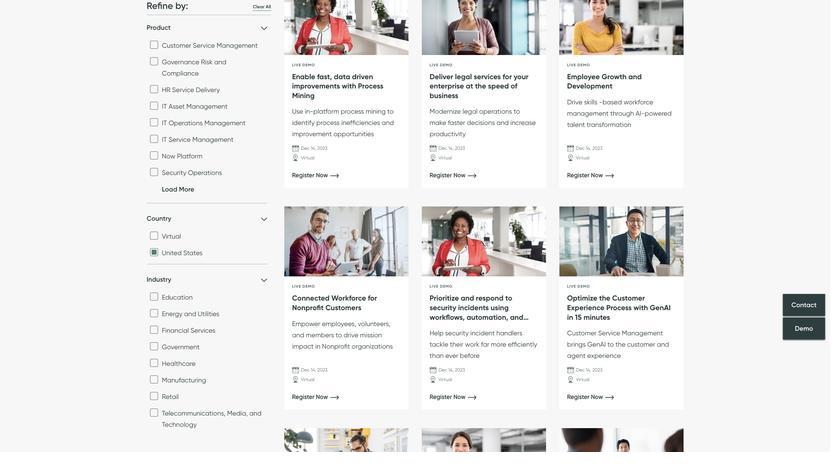 Task type: vqa. For each thing, say whether or not it's contained in the screenshot.
Live for Deliver legal services for your enterprise at the speed of business
yes



Task type: locate. For each thing, give the bounding box(es) containing it.
it operations management option
[[150, 118, 158, 126]]

0 vertical spatial in
[[567, 313, 573, 322]]

1 horizontal spatial process
[[607, 303, 632, 312]]

for inside connected workforce for nonprofit customers
[[368, 294, 377, 303]]

0 horizontal spatial process
[[358, 82, 384, 91]]

0 horizontal spatial process
[[317, 119, 340, 127]]

operations for security
[[188, 169, 222, 177]]

management for it asset management
[[186, 103, 228, 111]]

1 vertical spatial the
[[600, 294, 611, 303]]

2023 for employee growth and development
[[593, 146, 603, 151]]

1 horizontal spatial genai
[[650, 303, 671, 312]]

dec 14, 2023 down impact
[[301, 367, 328, 373]]

to inside modernize legal operations to make faster decisions and increase productivity
[[514, 108, 520, 116]]

0 horizontal spatial in
[[315, 342, 321, 350]]

hr service delivery
[[162, 86, 220, 94]]

2 horizontal spatial customer
[[613, 294, 645, 303]]

improvement
[[292, 130, 332, 138]]

and down mining
[[382, 119, 394, 127]]

asset
[[169, 103, 185, 111]]

1 it from the top
[[162, 103, 167, 111]]

organizations
[[352, 342, 393, 350]]

united states
[[162, 249, 203, 257]]

14, down impact
[[311, 367, 316, 373]]

energy and utilities
[[162, 310, 220, 318]]

live up employee at the right of the page
[[567, 62, 576, 67]]

dec down talent
[[576, 146, 585, 151]]

process up minutes
[[607, 303, 632, 312]]

dec down impact
[[301, 367, 310, 373]]

dec
[[301, 146, 310, 151], [439, 146, 447, 151], [576, 146, 585, 151], [301, 367, 310, 373], [439, 367, 447, 373], [576, 367, 585, 373]]

now
[[162, 152, 175, 160]]

operations for it
[[169, 119, 203, 127]]

optimize
[[567, 294, 598, 303]]

process up inefficiencies at the top of page
[[341, 108, 364, 116]]

legal
[[455, 72, 472, 81], [463, 108, 478, 116]]

and up incidents
[[461, 294, 474, 303]]

demo up optimize
[[578, 284, 590, 289]]

service inside customer service management brings genai to the customer and agent experience
[[598, 329, 621, 337]]

demo for connected workforce for nonprofit customers
[[303, 284, 315, 289]]

to inside use in-platform process mining to identify process inefficiencies and improvement opportunities
[[388, 108, 394, 116]]

in
[[567, 313, 573, 322], [315, 342, 321, 350]]

and inside use in-platform process mining to identify process inefficiencies and improvement opportunities
[[382, 119, 394, 127]]

14, down transformation
[[586, 146, 592, 151]]

healthcare
[[162, 360, 196, 368]]

1 vertical spatial customer
[[613, 294, 645, 303]]

1 horizontal spatial with
[[634, 303, 648, 312]]

dec for enable fast, data driven improvements with process mining
[[301, 146, 310, 151]]

than
[[430, 352, 444, 360]]

2 vertical spatial the
[[616, 341, 626, 348]]

to up using
[[506, 294, 513, 303]]

operations down the asset
[[169, 119, 203, 127]]

live demo for employee growth and development
[[567, 62, 590, 67]]

demo up the enable at the left top
[[303, 62, 315, 67]]

clear
[[253, 4, 265, 10]]

live up prioritize
[[430, 284, 439, 289]]

3 it from the top
[[162, 136, 167, 144]]

live demo up prioritize
[[430, 284, 453, 289]]

in down members
[[315, 342, 321, 350]]

it
[[162, 103, 167, 111], [162, 119, 167, 127], [162, 136, 167, 144]]

0 horizontal spatial the
[[475, 82, 486, 91]]

dec 14, 2023 for optimize the customer experience process with genai in 15 minutes
[[576, 367, 603, 373]]

it for it operations management
[[162, 119, 167, 127]]

live up optimize
[[567, 284, 576, 289]]

0 vertical spatial the
[[475, 82, 486, 91]]

platform
[[314, 108, 339, 116]]

0 horizontal spatial with
[[342, 82, 356, 91]]

the right at
[[475, 82, 486, 91]]

mining
[[292, 91, 315, 100]]

live demo up optimize
[[567, 284, 590, 289]]

dec 14, 2023 down ever
[[439, 367, 465, 373]]

live demo up connected
[[292, 284, 315, 289]]

1 vertical spatial with
[[634, 303, 648, 312]]

legal inside modernize legal operations to make faster decisions and increase productivity
[[463, 108, 478, 116]]

genai inside customer service management brings genai to the customer and agent experience
[[588, 341, 606, 348]]

live demo up the enable at the left top
[[292, 62, 315, 67]]

customer inside customer service management brings genai to the customer and agent experience
[[567, 329, 597, 337]]

optimize the customer experience process with genai in 15 minutes
[[567, 294, 671, 322]]

0 vertical spatial nonprofit
[[292, 303, 324, 312]]

with for data
[[342, 82, 356, 91]]

demo for enable fast, data driven improvements with process mining
[[303, 62, 315, 67]]

members
[[306, 331, 334, 339]]

load more button
[[150, 184, 194, 195]]

live demo up deliver
[[430, 62, 453, 67]]

1 horizontal spatial for
[[503, 72, 512, 81]]

operations down "platform"
[[188, 169, 222, 177]]

for right workforce
[[368, 294, 377, 303]]

it service management option
[[150, 135, 158, 143]]

using
[[491, 303, 509, 312]]

genai
[[650, 303, 671, 312], [588, 341, 606, 348]]

help
[[430, 329, 444, 337]]

with inside enable fast, data driven improvements with process mining
[[342, 82, 356, 91]]

virtual for optimize the customer experience process with genai in 15 minutes
[[576, 377, 590, 383]]

to right mining
[[388, 108, 394, 116]]

dec 14, 2023 for deliver legal services for your enterprise at the speed of business
[[439, 146, 465, 151]]

it right it asset management option
[[162, 103, 167, 111]]

and up financial services
[[184, 310, 196, 318]]

all
[[266, 4, 271, 10]]

telecommunications,
[[162, 410, 226, 418]]

dec 14, 2023 down improvement
[[301, 146, 328, 151]]

2023 for optimize the customer experience process with genai in 15 minutes
[[593, 367, 603, 373]]

and down operations
[[497, 119, 509, 127]]

service down minutes
[[598, 329, 621, 337]]

to up "experience"
[[608, 341, 614, 348]]

financial
[[162, 327, 189, 335]]

in-
[[305, 108, 314, 116]]

live up connected
[[292, 284, 301, 289]]

1 horizontal spatial process
[[341, 108, 364, 116]]

1 vertical spatial nonprofit
[[322, 342, 350, 350]]

legal inside the deliver legal services for your enterprise at the speed of business
[[455, 72, 472, 81]]

it asset management option
[[150, 102, 158, 110]]

2023 for enable fast, data driven improvements with process mining
[[318, 146, 328, 151]]

the up "experience"
[[616, 341, 626, 348]]

virtual for enable fast, data driven improvements with process mining
[[301, 155, 315, 161]]

1 vertical spatial in
[[315, 342, 321, 350]]

service up the now platform
[[169, 136, 191, 144]]

14, down "experience"
[[586, 367, 592, 373]]

live
[[292, 62, 301, 67], [430, 62, 439, 67], [567, 62, 576, 67], [292, 284, 301, 289], [430, 284, 439, 289], [567, 284, 576, 289]]

with for customer
[[634, 303, 648, 312]]

manufacturing
[[162, 376, 206, 384]]

live demo for optimize the customer experience process with genai in 15 minutes
[[567, 284, 590, 289]]

dec down agent
[[576, 367, 585, 373]]

customer service management option
[[150, 41, 158, 49]]

mission
[[360, 331, 382, 339]]

nonprofit down drive
[[322, 342, 350, 350]]

process
[[358, 82, 384, 91], [607, 303, 632, 312]]

1 vertical spatial process
[[607, 303, 632, 312]]

0 vertical spatial for
[[503, 72, 512, 81]]

demo up connected
[[303, 284, 315, 289]]

the inside the deliver legal services for your enterprise at the speed of business
[[475, 82, 486, 91]]

0 vertical spatial customer
[[162, 42, 191, 50]]

0 horizontal spatial genai
[[588, 341, 606, 348]]

dec down productivity
[[439, 146, 447, 151]]

0 vertical spatial with
[[342, 82, 356, 91]]

to inside empower employees, volunteers, and members to drive mission impact in nonprofit organizations
[[336, 331, 342, 339]]

with inside optimize the customer experience process with genai in 15 minutes
[[634, 303, 648, 312]]

virtual for deliver legal services for your enterprise at the speed of business
[[439, 155, 452, 161]]

2 vertical spatial it
[[162, 136, 167, 144]]

and inside governance risk and compliance
[[214, 58, 226, 66]]

to up the increase at the top
[[514, 108, 520, 116]]

14,
[[311, 146, 316, 151], [449, 146, 454, 151], [586, 146, 592, 151], [311, 367, 316, 373], [449, 367, 454, 373], [586, 367, 592, 373]]

1 vertical spatial genai
[[588, 341, 606, 348]]

customer
[[162, 42, 191, 50], [613, 294, 645, 303], [567, 329, 597, 337]]

process
[[341, 108, 364, 116], [317, 119, 340, 127]]

1 vertical spatial it
[[162, 119, 167, 127]]

and right customer
[[657, 341, 669, 348]]

process down 'platform'
[[317, 119, 340, 127]]

operations
[[480, 108, 512, 116]]

0 vertical spatial genai
[[650, 303, 671, 312]]

product
[[147, 24, 171, 32]]

dec 14, 2023 for employee growth and development
[[576, 146, 603, 151]]

industry button
[[147, 275, 267, 284]]

faster
[[448, 119, 465, 127]]

2023
[[318, 146, 328, 151], [455, 146, 465, 151], [593, 146, 603, 151], [318, 367, 328, 373], [455, 367, 465, 373], [593, 367, 603, 373]]

1 vertical spatial operations
[[188, 169, 222, 177]]

live for optimize the customer experience process with genai in 15 minutes
[[567, 284, 576, 289]]

states
[[183, 249, 203, 257]]

dec for optimize the customer experience process with genai in 15 minutes
[[576, 367, 585, 373]]

to down employees,
[[336, 331, 342, 339]]

2 horizontal spatial the
[[616, 341, 626, 348]]

0 vertical spatial legal
[[455, 72, 472, 81]]

customer for customer service management brings genai to the customer and agent experience
[[567, 329, 597, 337]]

14, down ever
[[449, 367, 454, 373]]

and right "growth"
[[629, 72, 642, 81]]

security
[[162, 169, 186, 177]]

1 horizontal spatial customer
[[567, 329, 597, 337]]

security up their at the right of the page
[[445, 329, 469, 337]]

virtual for connected workforce for nonprofit customers
[[301, 377, 315, 383]]

for up 'of'
[[503, 72, 512, 81]]

identify
[[292, 119, 315, 127]]

management
[[567, 109, 609, 117]]

with
[[342, 82, 356, 91], [634, 303, 648, 312]]

governance
[[162, 58, 199, 66]]

demo up deliver
[[440, 62, 453, 67]]

service for customer service management
[[193, 42, 215, 50]]

it right it operations management option
[[162, 119, 167, 127]]

0 vertical spatial it
[[162, 103, 167, 111]]

nonprofit
[[292, 303, 324, 312], [322, 342, 350, 350]]

demo up employee at the right of the page
[[578, 62, 590, 67]]

live demo up employee at the right of the page
[[567, 62, 590, 67]]

service for hr service delivery
[[172, 86, 194, 94]]

1 vertical spatial legal
[[463, 108, 478, 116]]

to inside customer service management brings genai to the customer and agent experience
[[608, 341, 614, 348]]

united states option
[[150, 248, 158, 256]]

live demo for connected workforce for nonprofit customers
[[292, 284, 315, 289]]

decisions
[[467, 119, 495, 127]]

management for customer service management
[[217, 42, 258, 50]]

for
[[503, 72, 512, 81], [368, 294, 377, 303]]

driven
[[352, 72, 373, 81]]

retail
[[162, 393, 179, 401]]

demo up prioritize
[[440, 284, 453, 289]]

telecommunications, media, and technology option
[[150, 409, 158, 417]]

mining
[[366, 108, 386, 116]]

live for connected workforce for nonprofit customers
[[292, 284, 301, 289]]

governance risk and compliance option
[[150, 57, 158, 65]]

productivity
[[430, 130, 466, 138]]

employees,
[[322, 320, 356, 328]]

growth
[[602, 72, 627, 81]]

to for connected workforce for nonprofit customers
[[336, 331, 342, 339]]

demo for prioritize and respond to security incidents using workflows, automation, and orchestration
[[440, 284, 453, 289]]

it right 'it service management' option
[[162, 136, 167, 144]]

use
[[292, 108, 303, 116]]

14, for connected workforce for nonprofit customers
[[311, 367, 316, 373]]

2 it from the top
[[162, 119, 167, 127]]

-
[[599, 98, 603, 106]]

live up deliver
[[430, 62, 439, 67]]

virtual option
[[150, 232, 158, 240]]

service
[[193, 42, 215, 50], [172, 86, 194, 94], [169, 136, 191, 144], [598, 329, 621, 337]]

before
[[460, 352, 480, 360]]

dec 14, 2023 down agent
[[576, 367, 603, 373]]

customer for customer service management
[[162, 42, 191, 50]]

government option
[[150, 343, 158, 351]]

service up risk
[[193, 42, 215, 50]]

0 vertical spatial process
[[358, 82, 384, 91]]

live for employee growth and development
[[567, 62, 576, 67]]

drive skills -based workforce management through ai-powered talent transformation
[[567, 98, 672, 129]]

governance risk and compliance
[[162, 58, 226, 77]]

go to servicenow account image
[[679, 9, 687, 17]]

their
[[450, 341, 464, 348]]

nonprofit down connected
[[292, 303, 324, 312]]

deliver
[[430, 72, 453, 81]]

dec down than
[[439, 367, 447, 373]]

in left 15
[[567, 313, 573, 322]]

security down prioritize
[[430, 303, 457, 312]]

live for enable fast, data driven improvements with process mining
[[292, 62, 301, 67]]

1 horizontal spatial in
[[567, 313, 573, 322]]

healthcare option
[[150, 359, 158, 367]]

the
[[475, 82, 486, 91], [600, 294, 611, 303], [616, 341, 626, 348]]

the up minutes
[[600, 294, 611, 303]]

2023 for prioritize and respond to security incidents using workflows, automation, and orchestration
[[455, 367, 465, 373]]

dec for employee growth and development
[[576, 146, 585, 151]]

live demo for enable fast, data driven improvements with process mining
[[292, 62, 315, 67]]

the inside optimize the customer experience process with genai in 15 minutes
[[600, 294, 611, 303]]

virtual
[[301, 155, 315, 161], [439, 155, 452, 161], [576, 155, 590, 161], [162, 233, 181, 240], [301, 377, 315, 383], [439, 377, 452, 383], [576, 377, 590, 383]]

1 horizontal spatial the
[[600, 294, 611, 303]]

dec 14, 2023 down productivity
[[439, 146, 465, 151]]

brings
[[567, 341, 586, 348]]

2023 for deliver legal services for your enterprise at the speed of business
[[455, 146, 465, 151]]

and right media,
[[249, 410, 262, 418]]

0 horizontal spatial customer
[[162, 42, 191, 50]]

management inside customer service management brings genai to the customer and agent experience
[[622, 329, 663, 337]]

at
[[466, 82, 473, 91]]

0 vertical spatial operations
[[169, 119, 203, 127]]

demo
[[303, 62, 315, 67], [440, 62, 453, 67], [578, 62, 590, 67], [303, 284, 315, 289], [440, 284, 453, 289], [578, 284, 590, 289]]

0 horizontal spatial for
[[368, 294, 377, 303]]

nonprofit inside empower employees, volunteers, and members to drive mission impact in nonprofit organizations
[[322, 342, 350, 350]]

load
[[162, 185, 177, 193]]

14, down improvement
[[311, 146, 316, 151]]

service down compliance
[[172, 86, 194, 94]]

and right risk
[[214, 58, 226, 66]]

dec 14, 2023 down talent
[[576, 146, 603, 151]]

2 vertical spatial customer
[[567, 329, 597, 337]]

speed
[[488, 82, 509, 91]]

legal up the decisions
[[463, 108, 478, 116]]

14, down productivity
[[449, 146, 454, 151]]

legal up at
[[455, 72, 472, 81]]

and up impact
[[292, 331, 304, 339]]

1 vertical spatial for
[[368, 294, 377, 303]]

live up the enable at the left top
[[292, 62, 301, 67]]

process down driven
[[358, 82, 384, 91]]

dec down improvement
[[301, 146, 310, 151]]

prioritize and respond to security incidents using workflows, automation, and orchestration help security incident handlers tackle their work far more efficiently than ever before
[[430, 294, 537, 360]]

through
[[611, 109, 634, 117]]

manufacturing option
[[150, 376, 158, 384]]

0 vertical spatial process
[[341, 108, 364, 116]]

14, for deliver legal services for your enterprise at the speed of business
[[449, 146, 454, 151]]



Task type: describe. For each thing, give the bounding box(es) containing it.
more
[[179, 185, 194, 193]]

nonprofit inside connected workforce for nonprofit customers
[[292, 303, 324, 312]]

utilities
[[198, 310, 220, 318]]

process inside enable fast, data driven improvements with process mining
[[358, 82, 384, 91]]

dec for connected workforce for nonprofit customers
[[301, 367, 310, 373]]

to for enable fast, data driven improvements with process mining
[[388, 108, 394, 116]]

live for deliver legal services for your enterprise at the speed of business
[[430, 62, 439, 67]]

workflows,
[[430, 313, 465, 322]]

and inside employee growth and development
[[629, 72, 642, 81]]

virtual for employee growth and development
[[576, 155, 590, 161]]

14, for optimize the customer experience process with genai in 15 minutes
[[586, 367, 592, 373]]

customer
[[627, 341, 656, 348]]

legal for decisions
[[463, 108, 478, 116]]

dec for prioritize and respond to security incidents using workflows, automation, and orchestration
[[439, 367, 447, 373]]

energy
[[162, 310, 183, 318]]

15
[[575, 313, 582, 322]]

work
[[465, 341, 480, 348]]

in inside optimize the customer experience process with genai in 15 minutes
[[567, 313, 573, 322]]

workforce
[[624, 98, 654, 106]]

live demo for prioritize and respond to security incidents using workflows, automation, and orchestration
[[430, 284, 453, 289]]

education option
[[150, 293, 158, 301]]

orchestration
[[430, 322, 475, 331]]

load more
[[162, 185, 194, 193]]

by:
[[175, 0, 188, 12]]

your
[[514, 72, 529, 81]]

in inside empower employees, volunteers, and members to drive mission impact in nonprofit organizations
[[315, 342, 321, 350]]

drive
[[344, 331, 359, 339]]

to for optimize the customer experience process with genai in 15 minutes
[[608, 341, 614, 348]]

demo for optimize the customer experience process with genai in 15 minutes
[[578, 284, 590, 289]]

incident
[[471, 329, 495, 337]]

retail option
[[150, 392, 158, 400]]

virtual for prioritize and respond to security incidents using workflows, automation, and orchestration
[[439, 377, 452, 383]]

drive
[[567, 98, 583, 106]]

the inside customer service management brings genai to the customer and agent experience
[[616, 341, 626, 348]]

development
[[567, 82, 613, 91]]

for inside the deliver legal services for your enterprise at the speed of business
[[503, 72, 512, 81]]

customer service management brings genai to the customer and agent experience
[[567, 329, 669, 360]]

agent
[[567, 352, 586, 360]]

automation,
[[467, 313, 508, 322]]

opportunities
[[334, 130, 374, 138]]

compliance
[[162, 69, 199, 77]]

technology
[[162, 421, 197, 429]]

product button
[[147, 23, 267, 32]]

energy and utilities option
[[150, 309, 158, 317]]

powered
[[645, 109, 672, 117]]

employee growth and development
[[567, 72, 642, 91]]

2023 for connected workforce for nonprofit customers
[[318, 367, 328, 373]]

1 vertical spatial process
[[317, 119, 340, 127]]

industry
[[147, 276, 171, 284]]

now platform
[[162, 152, 203, 160]]

modernize legal operations to make faster decisions and increase productivity
[[430, 108, 536, 138]]

use in-platform process mining to identify process inefficiencies and improvement opportunities
[[292, 108, 394, 138]]

connected workforce for nonprofit customers
[[292, 294, 377, 312]]

dec 14, 2023 for prioritize and respond to security incidents using workflows, automation, and orchestration
[[439, 367, 465, 373]]

management for it service management
[[192, 136, 234, 144]]

14, for prioritize and respond to security incidents using workflows, automation, and orchestration
[[449, 367, 454, 373]]

government
[[162, 343, 200, 351]]

incidents
[[458, 303, 489, 312]]

security operations option
[[150, 168, 158, 176]]

transformation
[[587, 121, 632, 129]]

respond
[[476, 294, 504, 303]]

prioritize
[[430, 294, 459, 303]]

0 vertical spatial security
[[430, 303, 457, 312]]

tackle
[[430, 341, 449, 348]]

clear all button
[[253, 4, 271, 11]]

united
[[162, 249, 182, 257]]

workforce
[[332, 294, 366, 303]]

and inside the telecommunications, media, and technology
[[249, 410, 262, 418]]

impact
[[292, 342, 314, 350]]

efficiently
[[508, 341, 537, 348]]

talent
[[567, 121, 585, 129]]

customer inside optimize the customer experience process with genai in 15 minutes
[[613, 294, 645, 303]]

business
[[430, 91, 459, 100]]

legal for at
[[455, 72, 472, 81]]

services
[[191, 327, 216, 335]]

inefficiencies
[[341, 119, 380, 127]]

minutes
[[584, 313, 610, 322]]

modernize
[[430, 108, 461, 116]]

deliver legal services for your enterprise at the speed of business
[[430, 72, 529, 100]]

financial services
[[162, 327, 216, 335]]

demo for deliver legal services for your enterprise at the speed of business
[[440, 62, 453, 67]]

volunteers,
[[358, 320, 391, 328]]

skills
[[584, 98, 598, 106]]

media,
[[227, 410, 248, 418]]

it operations management
[[162, 119, 246, 127]]

data
[[334, 72, 350, 81]]

service for it service management
[[169, 136, 191, 144]]

based
[[603, 98, 622, 106]]

of
[[511, 82, 518, 91]]

genai inside optimize the customer experience process with genai in 15 minutes
[[650, 303, 671, 312]]

refine by:
[[147, 0, 188, 12]]

dec for deliver legal services for your enterprise at the speed of business
[[439, 146, 447, 151]]

experience
[[567, 303, 605, 312]]

14, for employee growth and development
[[586, 146, 592, 151]]

and inside modernize legal operations to make faster decisions and increase productivity
[[497, 119, 509, 127]]

dec 14, 2023 for connected workforce for nonprofit customers
[[301, 367, 328, 373]]

enterprise
[[430, 82, 464, 91]]

it for it service management
[[162, 136, 167, 144]]

increase
[[511, 119, 536, 127]]

ai-
[[636, 109, 645, 117]]

hr
[[162, 86, 171, 94]]

education
[[162, 294, 193, 301]]

now platform option
[[150, 152, 158, 160]]

ever
[[446, 352, 459, 360]]

management for it operations management
[[204, 119, 246, 127]]

it for it asset management
[[162, 103, 167, 111]]

empower
[[292, 320, 320, 328]]

services
[[474, 72, 501, 81]]

hr service delivery option
[[150, 85, 158, 93]]

to inside prioritize and respond to security incidents using workflows, automation, and orchestration help security incident handlers tackle their work far more efficiently than ever before
[[506, 294, 513, 303]]

live for prioritize and respond to security incidents using workflows, automation, and orchestration
[[430, 284, 439, 289]]

employee
[[567, 72, 600, 81]]

improvements
[[292, 82, 340, 91]]

process inside optimize the customer experience process with genai in 15 minutes
[[607, 303, 632, 312]]

and inside empower employees, volunteers, and members to drive mission impact in nonprofit organizations
[[292, 331, 304, 339]]

enable fast, data driven improvements with process mining
[[292, 72, 384, 100]]

14, for enable fast, data driven improvements with process mining
[[311, 146, 316, 151]]

telecommunications, media, and technology
[[162, 410, 262, 429]]

experience
[[588, 352, 621, 360]]

customers
[[326, 303, 362, 312]]

dec 14, 2023 for enable fast, data driven improvements with process mining
[[301, 146, 328, 151]]

demo for employee growth and development
[[578, 62, 590, 67]]

country button
[[147, 214, 267, 223]]

and up handlers
[[510, 313, 524, 322]]

1 vertical spatial security
[[445, 329, 469, 337]]

live demo for deliver legal services for your enterprise at the speed of business
[[430, 62, 453, 67]]

it asset management
[[162, 103, 228, 111]]

service for customer service management brings genai to the customer and agent experience
[[598, 329, 621, 337]]

financial services option
[[150, 326, 158, 334]]

far
[[481, 341, 490, 348]]

management for customer service management brings genai to the customer and agent experience
[[622, 329, 663, 337]]

and inside customer service management brings genai to the customer and agent experience
[[657, 341, 669, 348]]



